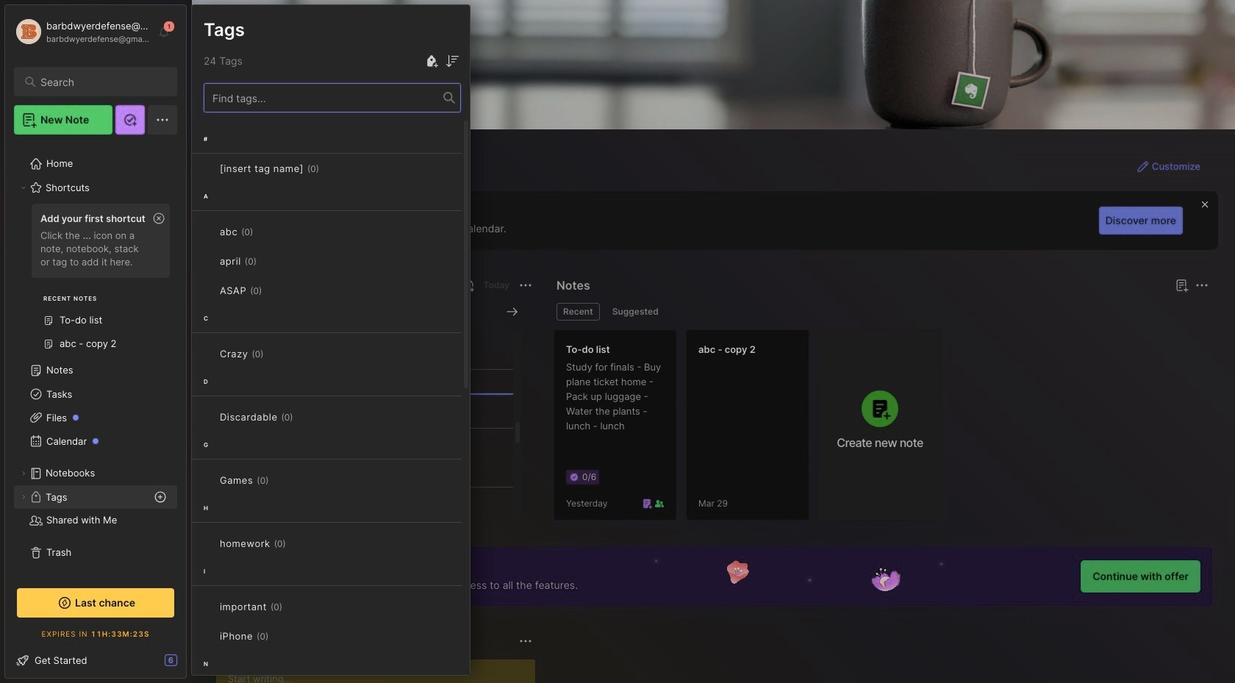 Task type: locate. For each thing, give the bounding box(es) containing it.
tab
[[557, 303, 600, 321], [606, 303, 665, 321]]

None search field
[[40, 73, 164, 90]]

tree
[[5, 143, 186, 574]]

Find tags… text field
[[204, 88, 443, 108]]

Tag actions field
[[319, 161, 343, 176], [257, 254, 280, 268], [262, 283, 286, 298], [269, 473, 292, 488], [286, 536, 310, 551], [269, 629, 292, 643]]

1 horizontal spatial tab
[[606, 303, 665, 321]]

tab list
[[557, 303, 1207, 321]]

group
[[14, 199, 177, 365]]

Search text field
[[40, 75, 164, 89]]

expand tags image
[[19, 493, 28, 501]]

expand notebooks image
[[19, 469, 28, 478]]

create new tag image
[[423, 52, 440, 70]]

row group
[[192, 124, 470, 683], [554, 329, 951, 529]]

tag actions image
[[286, 538, 310, 549]]

tag actions image
[[319, 163, 343, 174], [257, 255, 280, 267], [262, 285, 286, 296], [269, 474, 292, 486], [269, 630, 292, 642]]

0 horizontal spatial tab
[[557, 303, 600, 321]]

Help and Learning task checklist field
[[5, 649, 186, 672]]



Task type: describe. For each thing, give the bounding box(es) containing it.
group inside 'tree'
[[14, 199, 177, 365]]

main element
[[0, 0, 191, 683]]

click to collapse image
[[186, 656, 197, 674]]

Sort field
[[443, 52, 461, 70]]

2 tab from the left
[[606, 303, 665, 321]]

0 horizontal spatial row group
[[192, 124, 470, 683]]

1 horizontal spatial row group
[[554, 329, 951, 529]]

new task image
[[460, 278, 475, 293]]

Start writing… text field
[[228, 660, 535, 683]]

Account field
[[14, 17, 150, 46]]

sort options image
[[443, 52, 461, 70]]

none search field inside main element
[[40, 73, 164, 90]]

1 tab from the left
[[557, 303, 600, 321]]

tree inside main element
[[5, 143, 186, 574]]



Task type: vqa. For each thing, say whether or not it's contained in the screenshot.
TAB LIST
yes



